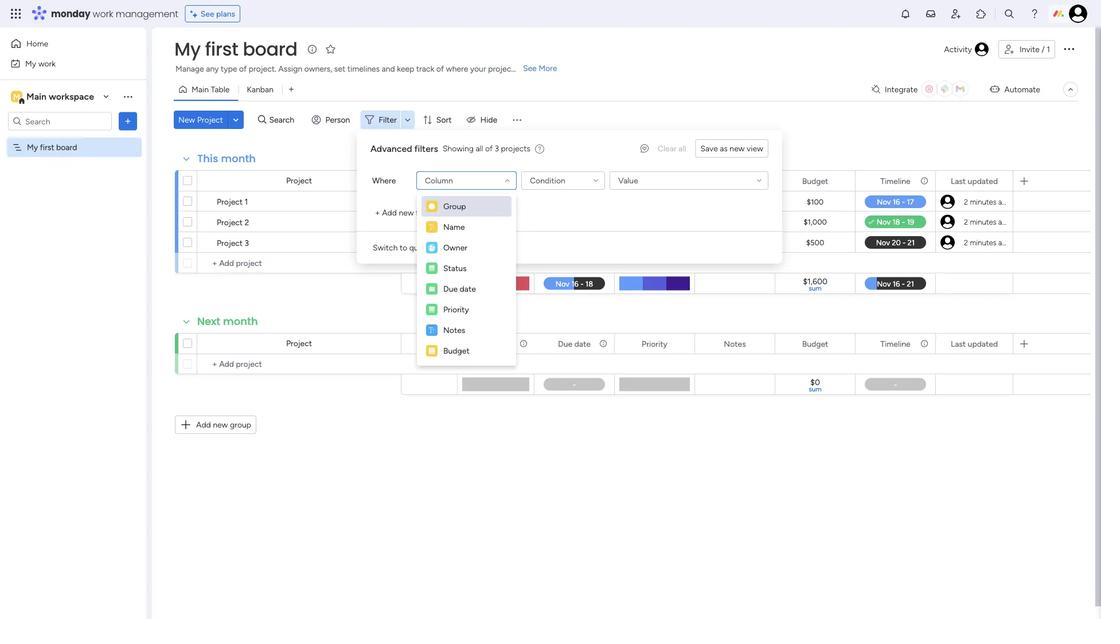 Task type: locate. For each thing, give the bounding box(es) containing it.
0 vertical spatial ago
[[999, 197, 1011, 207]]

Timeline field
[[878, 175, 914, 187], [878, 338, 914, 350]]

0 vertical spatial 1
[[1048, 44, 1051, 54]]

of
[[239, 64, 247, 74], [437, 64, 444, 74], [485, 144, 493, 154]]

filters
[[415, 143, 438, 154], [431, 243, 451, 253]]

my down the search in workspace field
[[27, 143, 38, 152]]

of inside 'advanced filters showing all of 3 projects'
[[485, 144, 493, 154]]

0 horizontal spatial 1
[[245, 197, 248, 207]]

next
[[197, 315, 220, 329]]

see left more
[[523, 63, 537, 73]]

2 vertical spatial new
[[213, 420, 228, 430]]

main table
[[192, 85, 230, 94]]

0 vertical spatial owner
[[418, 176, 442, 186]]

project 3
[[217, 238, 249, 248]]

1 2 minutes ago from the top
[[965, 197, 1011, 207]]

1 vertical spatial ago
[[999, 218, 1011, 227]]

1 vertical spatial 1
[[245, 197, 248, 207]]

option
[[0, 137, 146, 139]]

filters down sort popup button
[[415, 143, 438, 154]]

new inside add new group button
[[213, 420, 228, 430]]

last
[[952, 176, 967, 186], [952, 339, 967, 349]]

2 updated from the top
[[969, 339, 999, 349]]

my inside button
[[25, 59, 36, 68]]

1 vertical spatial first
[[40, 143, 54, 152]]

angle down image
[[233, 116, 239, 124]]

my work
[[25, 59, 56, 68]]

new inside "+ add new filter" button
[[399, 208, 414, 218]]

1 sum from the top
[[809, 284, 822, 293]]

owner for second "owner" field
[[418, 339, 442, 349]]

this
[[197, 152, 218, 166]]

keep
[[397, 64, 415, 74]]

0 vertical spatial minutes
[[971, 197, 997, 207]]

value
[[619, 176, 639, 186]]

3
[[495, 144, 499, 154], [245, 238, 249, 248]]

see plans button
[[185, 5, 241, 22]]

1 timeline field from the top
[[878, 175, 914, 187]]

as
[[720, 144, 728, 154]]

set
[[335, 64, 346, 74]]

0 horizontal spatial main
[[26, 91, 47, 102]]

None field
[[639, 175, 671, 187]]

0 vertical spatial updated
[[969, 176, 999, 186]]

1 vertical spatial minutes
[[971, 218, 997, 227]]

0 vertical spatial timeline
[[881, 176, 911, 186]]

options image down workspace options icon
[[122, 116, 134, 127]]

2 sum from the top
[[809, 385, 822, 394]]

filter button
[[361, 111, 415, 129]]

My first board field
[[172, 36, 301, 62]]

1 horizontal spatial new
[[399, 208, 414, 218]]

new inside save as new view button
[[730, 144, 745, 154]]

add right +
[[382, 208, 397, 218]]

main
[[192, 85, 209, 94], [26, 91, 47, 102]]

Budget field
[[800, 175, 832, 187], [800, 338, 832, 350]]

1 horizontal spatial board
[[243, 36, 298, 62]]

0 horizontal spatial 3
[[245, 238, 249, 248]]

2 all from the left
[[679, 144, 687, 154]]

add new group button
[[175, 416, 257, 434]]

1 horizontal spatial of
[[437, 64, 444, 74]]

projects
[[501, 144, 531, 154]]

0 horizontal spatial work
[[38, 59, 56, 68]]

1 horizontal spatial status
[[485, 176, 508, 186]]

owners,
[[305, 64, 333, 74]]

work
[[93, 7, 113, 20], [38, 59, 56, 68]]

1 last updated field from the top
[[949, 175, 1002, 187]]

updated for 1st the last updated field from the bottom
[[969, 339, 999, 349]]

main right workspace icon
[[26, 91, 47, 102]]

0 vertical spatial date
[[575, 176, 591, 186]]

switch
[[373, 243, 398, 253]]

2 vertical spatial 2 minutes ago
[[965, 238, 1011, 247]]

1 horizontal spatial first
[[205, 36, 238, 62]]

my first board up type
[[174, 36, 298, 62]]

1 horizontal spatial options image
[[1063, 42, 1077, 56]]

see inside see more link
[[523, 63, 537, 73]]

status down name
[[444, 264, 467, 273]]

project
[[489, 64, 515, 74]]

2 vertical spatial owner
[[418, 339, 442, 349]]

0 horizontal spatial priority
[[444, 305, 469, 315]]

invite
[[1020, 44, 1040, 54]]

sort button
[[418, 111, 459, 129]]

1 vertical spatial see
[[523, 63, 537, 73]]

board down the search in workspace field
[[56, 143, 77, 152]]

1 horizontal spatial priority
[[642, 339, 668, 349]]

1 + add project text field from the top
[[203, 257, 396, 270]]

Owner field
[[415, 175, 445, 187], [415, 338, 445, 350]]

1 last from the top
[[952, 176, 967, 186]]

see left plans
[[201, 9, 214, 19]]

1 horizontal spatial all
[[679, 144, 687, 154]]

see
[[201, 9, 214, 19], [523, 63, 537, 73]]

0 vertical spatial work
[[93, 7, 113, 20]]

1 vertical spatial owner field
[[415, 338, 445, 350]]

1 right /
[[1048, 44, 1051, 54]]

0 horizontal spatial board
[[56, 143, 77, 152]]

options image
[[1063, 42, 1077, 56], [122, 116, 134, 127]]

0 horizontal spatial of
[[239, 64, 247, 74]]

collapse board header image
[[1067, 85, 1076, 94]]

clear
[[658, 144, 677, 154]]

of left projects
[[485, 144, 493, 154]]

last updated for 2nd the last updated field from the bottom
[[952, 176, 999, 186]]

ago for 1
[[999, 197, 1011, 207]]

0 vertical spatial owner field
[[415, 175, 445, 187]]

work for monday
[[93, 7, 113, 20]]

board
[[243, 36, 298, 62], [56, 143, 77, 152]]

dapulse checkmark sign image
[[869, 216, 875, 230]]

1 timeline from the top
[[881, 176, 911, 186]]

status up working on it
[[485, 176, 508, 186]]

board inside list box
[[56, 143, 77, 152]]

1 vertical spatial due
[[444, 284, 458, 294]]

budget field up $0
[[800, 338, 832, 350]]

last updated for 1st the last updated field from the bottom
[[952, 339, 999, 349]]

sum inside the $1,600 sum
[[809, 284, 822, 293]]

0 vertical spatial my first board
[[174, 36, 298, 62]]

main inside button
[[192, 85, 209, 94]]

0 vertical spatial last updated
[[952, 176, 999, 186]]

updated
[[969, 176, 999, 186], [969, 339, 999, 349]]

new left 'group'
[[213, 420, 228, 430]]

1 vertical spatial due date field
[[556, 338, 594, 350]]

filters right quick in the left of the page
[[431, 243, 451, 253]]

options image right /
[[1063, 42, 1077, 56]]

manage any type of project. assign owners, set timelines and keep track of where your project stands.
[[176, 64, 542, 74]]

status
[[485, 176, 508, 186], [444, 264, 467, 273]]

new
[[730, 144, 745, 154], [399, 208, 414, 218], [213, 420, 228, 430]]

budget field up $100
[[800, 175, 832, 187]]

2 2 minutes ago from the top
[[965, 218, 1011, 227]]

v2 user feedback image
[[641, 143, 649, 155]]

activity button
[[940, 40, 995, 59]]

1 horizontal spatial 3
[[495, 144, 499, 154]]

1 vertical spatial updated
[[969, 339, 999, 349]]

group
[[444, 202, 466, 211]]

my inside list box
[[27, 143, 38, 152]]

where
[[446, 64, 469, 74]]

$500
[[807, 238, 825, 248]]

1 vertical spatial add
[[196, 420, 211, 430]]

first
[[205, 36, 238, 62], [40, 143, 54, 152]]

work inside button
[[38, 59, 56, 68]]

my first board inside my first board list box
[[27, 143, 77, 152]]

advanced filters showing all of 3 projects
[[371, 143, 531, 154]]

month
[[221, 152, 256, 166], [223, 315, 258, 329]]

1 vertical spatial priority
[[642, 339, 668, 349]]

2 last from the top
[[952, 339, 967, 349]]

1 vertical spatial + add project text field
[[203, 358, 396, 371]]

1 vertical spatial timeline field
[[878, 338, 914, 350]]

sum for $0
[[809, 385, 822, 394]]

last for 1st the last updated field from the bottom
[[952, 339, 967, 349]]

Last updated field
[[949, 175, 1002, 187], [949, 338, 1002, 350]]

save as new view button
[[696, 139, 769, 158]]

0 vertical spatial add
[[382, 208, 397, 218]]

see inside see plans button
[[201, 9, 214, 19]]

minutes
[[971, 197, 997, 207], [971, 218, 997, 227], [971, 238, 997, 247]]

1 vertical spatial filters
[[431, 243, 451, 253]]

month right next
[[223, 315, 258, 329]]

1 all from the left
[[476, 144, 483, 154]]

1 budget field from the top
[[800, 175, 832, 187]]

2 vertical spatial ago
[[999, 238, 1011, 247]]

month inside this month field
[[221, 152, 256, 166]]

1 updated from the top
[[969, 176, 999, 186]]

1 vertical spatial work
[[38, 59, 56, 68]]

2
[[965, 197, 969, 207], [245, 218, 249, 227], [965, 218, 969, 227], [965, 238, 969, 247]]

new left filter
[[399, 208, 414, 218]]

1 up the project 2
[[245, 197, 248, 207]]

1 vertical spatial board
[[56, 143, 77, 152]]

last for 2nd the last updated field from the bottom
[[952, 176, 967, 186]]

work down 'home'
[[38, 59, 56, 68]]

timeline
[[881, 176, 911, 186], [881, 339, 911, 349]]

my work button
[[7, 54, 123, 73]]

3 minutes from the top
[[971, 238, 997, 247]]

my down 'home'
[[25, 59, 36, 68]]

activity
[[945, 44, 973, 54]]

my up manage
[[174, 36, 201, 62]]

month inside the next month field
[[223, 315, 258, 329]]

Notes field
[[722, 338, 749, 350]]

of right type
[[239, 64, 247, 74]]

0 vertical spatial 2 minutes ago
[[965, 197, 1011, 207]]

switch to quick filters button
[[368, 239, 456, 257]]

due
[[559, 176, 573, 186], [444, 284, 458, 294], [559, 339, 573, 349]]

2 timeline from the top
[[881, 339, 911, 349]]

0 horizontal spatial my first board
[[27, 143, 77, 152]]

1 horizontal spatial work
[[93, 7, 113, 20]]

notifications image
[[900, 8, 912, 20]]

main inside the workspace selection element
[[26, 91, 47, 102]]

0 vertical spatial budget field
[[800, 175, 832, 187]]

1 horizontal spatial 1
[[1048, 44, 1051, 54]]

0 vertical spatial timeline field
[[878, 175, 914, 187]]

Status field
[[482, 175, 511, 187]]

first down the search in workspace field
[[40, 143, 54, 152]]

0 vertical spatial due date field
[[556, 175, 594, 187]]

hide
[[481, 115, 498, 125]]

1 horizontal spatial notes
[[724, 339, 747, 349]]

0 vertical spatial status
[[485, 176, 508, 186]]

$1,600 sum
[[804, 277, 828, 293]]

person button
[[307, 111, 357, 129]]

main left table
[[192, 85, 209, 94]]

1 vertical spatial last updated field
[[949, 338, 1002, 350]]

last updated
[[952, 176, 999, 186], [952, 339, 999, 349]]

2 ago from the top
[[999, 218, 1011, 227]]

1 horizontal spatial main
[[192, 85, 209, 94]]

0 vertical spatial board
[[243, 36, 298, 62]]

due date
[[559, 176, 591, 186], [444, 284, 476, 294], [559, 339, 591, 349]]

2 horizontal spatial new
[[730, 144, 745, 154]]

+ add new filter button
[[371, 204, 437, 222]]

1 vertical spatial owner
[[444, 243, 468, 253]]

0 vertical spatial options image
[[1063, 42, 1077, 56]]

all
[[476, 144, 483, 154], [679, 144, 687, 154]]

1 vertical spatial last updated
[[952, 339, 999, 349]]

0 horizontal spatial status
[[444, 264, 467, 273]]

arrow down image
[[401, 113, 415, 127]]

project
[[197, 115, 223, 125], [286, 176, 312, 186], [217, 197, 243, 207], [217, 218, 243, 227], [217, 238, 243, 248], [286, 339, 312, 349]]

1 vertical spatial month
[[223, 315, 258, 329]]

1 vertical spatial last
[[952, 339, 967, 349]]

0 vertical spatial priority
[[444, 305, 469, 315]]

new for filter
[[399, 208, 414, 218]]

0 horizontal spatial first
[[40, 143, 54, 152]]

1 due date field from the top
[[556, 175, 594, 187]]

m
[[13, 92, 20, 102]]

2 budget field from the top
[[800, 338, 832, 350]]

save
[[701, 144, 718, 154]]

1 minutes from the top
[[971, 197, 997, 207]]

sum
[[809, 284, 822, 293], [809, 385, 822, 394]]

1 vertical spatial sum
[[809, 385, 822, 394]]

3 2 minutes ago from the top
[[965, 238, 1011, 247]]

first up type
[[205, 36, 238, 62]]

menu image
[[512, 114, 523, 126]]

1 ago from the top
[[999, 197, 1011, 207]]

3 inside 'advanced filters showing all of 3 projects'
[[495, 144, 499, 154]]

3 down the project 2
[[245, 238, 249, 248]]

Due date field
[[556, 175, 594, 187], [556, 338, 594, 350]]

1 horizontal spatial see
[[523, 63, 537, 73]]

+ add new filter
[[375, 208, 433, 218]]

and
[[382, 64, 395, 74]]

0 vertical spatial last updated field
[[949, 175, 1002, 187]]

add to favorites image
[[325, 43, 337, 55]]

of right track
[[437, 64, 444, 74]]

3 left projects
[[495, 144, 499, 154]]

0 vertical spatial 3
[[495, 144, 499, 154]]

add left 'group'
[[196, 420, 211, 430]]

1 horizontal spatial add
[[382, 208, 397, 218]]

all right showing
[[476, 144, 483, 154]]

add
[[382, 208, 397, 218], [196, 420, 211, 430]]

0 horizontal spatial all
[[476, 144, 483, 154]]

column information image
[[519, 176, 529, 186], [599, 176, 608, 186], [921, 176, 930, 186], [519, 339, 529, 349], [599, 339, 608, 349]]

main workspace
[[26, 91, 94, 102]]

2 vertical spatial minutes
[[971, 238, 997, 247]]

all right clear
[[679, 144, 687, 154]]

1 vertical spatial new
[[399, 208, 414, 218]]

1 vertical spatial notes
[[724, 339, 747, 349]]

board up project.
[[243, 36, 298, 62]]

switch to quick filters
[[373, 243, 451, 253]]

column
[[425, 176, 453, 186]]

priority inside field
[[642, 339, 668, 349]]

+ Add project text field
[[203, 257, 396, 270], [203, 358, 396, 371]]

1 last updated from the top
[[952, 176, 999, 186]]

month right this
[[221, 152, 256, 166]]

priority
[[444, 305, 469, 315], [642, 339, 668, 349]]

1 vertical spatial budget field
[[800, 338, 832, 350]]

automate
[[1005, 85, 1041, 94]]

new right the as
[[730, 144, 745, 154]]

0 vertical spatial see
[[201, 9, 214, 19]]

1 vertical spatial 2 minutes ago
[[965, 218, 1011, 227]]

my first board down the search in workspace field
[[27, 143, 77, 152]]

2 last updated from the top
[[952, 339, 999, 349]]

2 + add project text field from the top
[[203, 358, 396, 371]]

showing
[[443, 144, 474, 154]]

2 vertical spatial due date
[[559, 339, 591, 349]]

ago
[[999, 197, 1011, 207], [999, 218, 1011, 227], [999, 238, 1011, 247]]

0 horizontal spatial add
[[196, 420, 211, 430]]

0 vertical spatial + add project text field
[[203, 257, 396, 270]]

john smith image
[[1070, 5, 1088, 23]]

work right monday
[[93, 7, 113, 20]]

0 horizontal spatial see
[[201, 9, 214, 19]]

0 vertical spatial last
[[952, 176, 967, 186]]

1 vertical spatial status
[[444, 264, 467, 273]]

2 minutes ago
[[965, 197, 1011, 207], [965, 218, 1011, 227], [965, 238, 1011, 247]]

track
[[417, 64, 435, 74]]

workspace options image
[[122, 91, 134, 102]]

owner
[[418, 176, 442, 186], [444, 243, 468, 253], [418, 339, 442, 349]]

2 minutes from the top
[[971, 218, 997, 227]]

0 horizontal spatial new
[[213, 420, 228, 430]]



Task type: vqa. For each thing, say whether or not it's contained in the screenshot.
the Clear all button
yes



Task type: describe. For each thing, give the bounding box(es) containing it.
0 vertical spatial first
[[205, 36, 238, 62]]

dapulse integrations image
[[872, 85, 881, 94]]

v2 search image
[[258, 113, 267, 126]]

see more link
[[522, 63, 559, 74]]

add new group
[[196, 420, 251, 430]]

integrate
[[886, 85, 919, 94]]

filter
[[416, 208, 433, 218]]

learn more image
[[535, 144, 545, 155]]

$0
[[811, 378, 821, 387]]

inbox image
[[926, 8, 937, 20]]

project 1
[[217, 197, 248, 207]]

invite / 1
[[1020, 44, 1051, 54]]

main for main workspace
[[26, 91, 47, 102]]

working
[[472, 197, 502, 207]]

0 vertical spatial due date
[[559, 176, 591, 186]]

save as new view
[[701, 144, 764, 154]]

owner for second "owner" field from the bottom of the page
[[418, 176, 442, 186]]

help image
[[1030, 8, 1041, 20]]

+
[[375, 208, 380, 218]]

see for see more
[[523, 63, 537, 73]]

project.
[[249, 64, 277, 74]]

project 2
[[217, 218, 249, 227]]

see more
[[523, 63, 558, 73]]

0 vertical spatial due
[[559, 176, 573, 186]]

sort
[[437, 115, 452, 125]]

sum for $1,600
[[809, 284, 822, 293]]

month for next month
[[223, 315, 258, 329]]

autopilot image
[[991, 82, 1001, 96]]

0 horizontal spatial notes
[[444, 326, 466, 335]]

clear all button
[[654, 139, 691, 158]]

apps image
[[976, 8, 988, 20]]

1 owner field from the top
[[415, 175, 445, 187]]

table
[[211, 85, 230, 94]]

2 vertical spatial due
[[559, 339, 573, 349]]

invite members image
[[951, 8, 962, 20]]

home
[[26, 39, 48, 48]]

notes inside field
[[724, 339, 747, 349]]

group
[[230, 420, 251, 430]]

new project button
[[174, 111, 228, 129]]

assign
[[279, 64, 303, 74]]

/
[[1042, 44, 1046, 54]]

1 horizontal spatial my first board
[[174, 36, 298, 62]]

working on it
[[472, 197, 520, 207]]

this month
[[197, 152, 256, 166]]

1 vertical spatial due date
[[444, 284, 476, 294]]

advanced
[[371, 143, 412, 154]]

Priority field
[[639, 338, 671, 350]]

1 vertical spatial date
[[460, 284, 476, 294]]

any
[[206, 64, 219, 74]]

add view image
[[289, 85, 294, 94]]

plans
[[216, 9, 235, 19]]

show board description image
[[306, 44, 319, 55]]

name
[[444, 222, 465, 232]]

project inside button
[[197, 115, 223, 125]]

filter
[[379, 115, 397, 125]]

your
[[471, 64, 487, 74]]

main for main table
[[192, 85, 209, 94]]

stands.
[[517, 64, 542, 74]]

2 timeline field from the top
[[878, 338, 914, 350]]

1 vertical spatial 3
[[245, 238, 249, 248]]

Search in workspace field
[[24, 115, 96, 128]]

This month field
[[195, 152, 259, 166]]

3 ago from the top
[[999, 238, 1011, 247]]

work for my
[[38, 59, 56, 68]]

search everything image
[[1004, 8, 1016, 20]]

quick
[[410, 243, 429, 253]]

person
[[326, 115, 350, 125]]

$100
[[807, 198, 824, 207]]

2 vertical spatial date
[[575, 339, 591, 349]]

2 due date field from the top
[[556, 338, 594, 350]]

all inside button
[[679, 144, 687, 154]]

0 vertical spatial filters
[[415, 143, 438, 154]]

new
[[178, 115, 195, 125]]

filters inside button
[[431, 243, 451, 253]]

management
[[116, 7, 178, 20]]

first inside list box
[[40, 143, 54, 152]]

0 horizontal spatial options image
[[122, 116, 134, 127]]

2 last updated field from the top
[[949, 338, 1002, 350]]

more
[[539, 63, 558, 73]]

new project
[[178, 115, 223, 125]]

2 minutes ago for 1
[[965, 197, 1011, 207]]

new for view
[[730, 144, 745, 154]]

workspace selection element
[[11, 90, 96, 105]]

updated for 2nd the last updated field from the bottom
[[969, 176, 999, 186]]

where
[[372, 176, 396, 186]]

ago for 2
[[999, 218, 1011, 227]]

invite / 1 button
[[999, 40, 1056, 59]]

to
[[400, 243, 408, 253]]

type
[[221, 64, 237, 74]]

kanban
[[247, 85, 274, 94]]

workspace
[[49, 91, 94, 102]]

2 minutes ago for 2
[[965, 218, 1011, 227]]

timelines
[[348, 64, 380, 74]]

Search field
[[267, 112, 301, 128]]

1 inside button
[[1048, 44, 1051, 54]]

it
[[515, 197, 520, 207]]

next month
[[197, 315, 258, 329]]

monday
[[51, 7, 90, 20]]

select product image
[[10, 8, 22, 20]]

manage
[[176, 64, 204, 74]]

minutes for project 1
[[971, 197, 997, 207]]

workspace image
[[11, 90, 22, 103]]

minutes for project 2
[[971, 218, 997, 227]]

month for this month
[[221, 152, 256, 166]]

Next month field
[[195, 315, 261, 329]]

see for see plans
[[201, 9, 214, 19]]

clear all
[[658, 144, 687, 154]]

all inside 'advanced filters showing all of 3 projects'
[[476, 144, 483, 154]]

condition
[[530, 176, 566, 186]]

kanban button
[[238, 80, 282, 99]]

hide button
[[462, 111, 505, 129]]

column information image
[[921, 339, 930, 349]]

$1,000
[[804, 218, 828, 227]]

my first board list box
[[0, 135, 146, 312]]

monday work management
[[51, 7, 178, 20]]

main table button
[[174, 80, 238, 99]]

$0 sum
[[809, 378, 822, 394]]

see plans
[[201, 9, 235, 19]]

on
[[504, 197, 513, 207]]

2 owner field from the top
[[415, 338, 445, 350]]

done
[[487, 217, 506, 227]]

status inside field
[[485, 176, 508, 186]]

home button
[[7, 34, 123, 53]]

$1,600
[[804, 277, 828, 286]]



